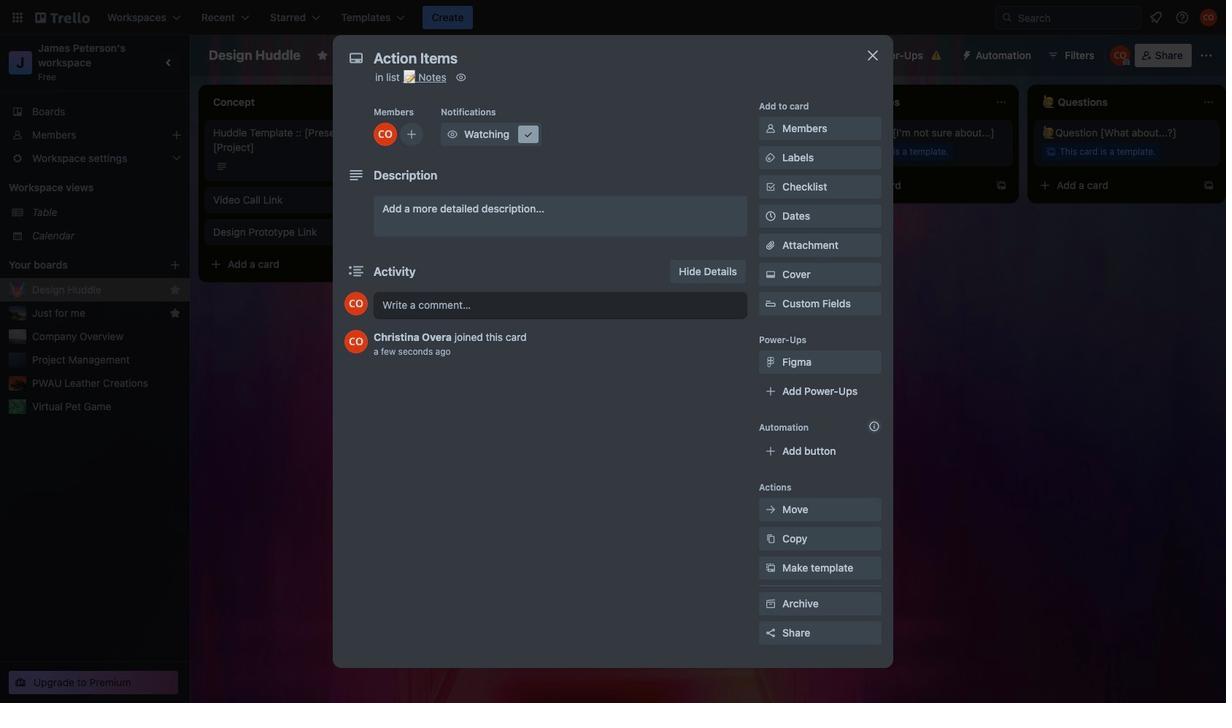 Task type: vqa. For each thing, say whether or not it's contained in the screenshot.
Search field on the right
yes



Task type: locate. For each thing, give the bounding box(es) containing it.
starred icon image
[[169, 284, 181, 296], [169, 307, 181, 319]]

create from template… image
[[996, 180, 1007, 191], [1203, 180, 1215, 191], [374, 258, 385, 270]]

0 vertical spatial starred icon image
[[169, 284, 181, 296]]

None text field
[[366, 45, 848, 72]]

christina overa (christinaovera) image up write a comment text box
[[575, 234, 593, 251]]

add members to card image
[[406, 127, 418, 142]]

Board name text field
[[201, 44, 308, 67]]

christina overa (christinaovera) image
[[345, 292, 368, 315]]

create from template… image
[[788, 180, 800, 191]]

christina overa (christinaovera) image down christina overa (christinaovera) icon
[[345, 330, 368, 353]]

1 starred icon image from the top
[[169, 284, 181, 296]]

1 vertical spatial starred icon image
[[169, 307, 181, 319]]

sm image
[[956, 44, 976, 64], [454, 70, 468, 85], [764, 121, 778, 136], [764, 150, 778, 165], [764, 596, 778, 611]]

christina overa (christinaovera) image right open information menu image
[[1200, 9, 1218, 26]]

sm image
[[445, 127, 460, 142], [521, 127, 536, 142], [764, 267, 778, 282], [764, 355, 778, 369], [764, 502, 778, 517], [764, 531, 778, 546], [764, 561, 778, 575]]

0 horizontal spatial create from template… image
[[374, 258, 385, 270]]

your boards with 6 items element
[[9, 256, 147, 274]]

christina overa (christinaovera) image down the search field
[[1110, 45, 1131, 66]]

2 horizontal spatial create from template… image
[[1203, 180, 1215, 191]]

primary element
[[0, 0, 1227, 35]]

1 horizontal spatial create from template… image
[[996, 180, 1007, 191]]

christina overa (christinaovera) image
[[1200, 9, 1218, 26], [1110, 45, 1131, 66], [374, 123, 397, 146], [575, 234, 593, 251], [345, 330, 368, 353]]

show menu image
[[1199, 48, 1214, 63]]



Task type: describe. For each thing, give the bounding box(es) containing it.
Search field
[[1013, 7, 1141, 28]]

christina overa (christinaovera) image left add members to card icon
[[374, 123, 397, 146]]

search image
[[1002, 12, 1013, 23]]

0 notifications image
[[1148, 9, 1165, 26]]

star or unstar board image
[[317, 50, 328, 61]]

2 starred icon image from the top
[[169, 307, 181, 319]]

Write a comment text field
[[374, 292, 748, 318]]

close dialog image
[[864, 47, 882, 64]]

open information menu image
[[1175, 10, 1190, 25]]

add board image
[[169, 259, 181, 271]]



